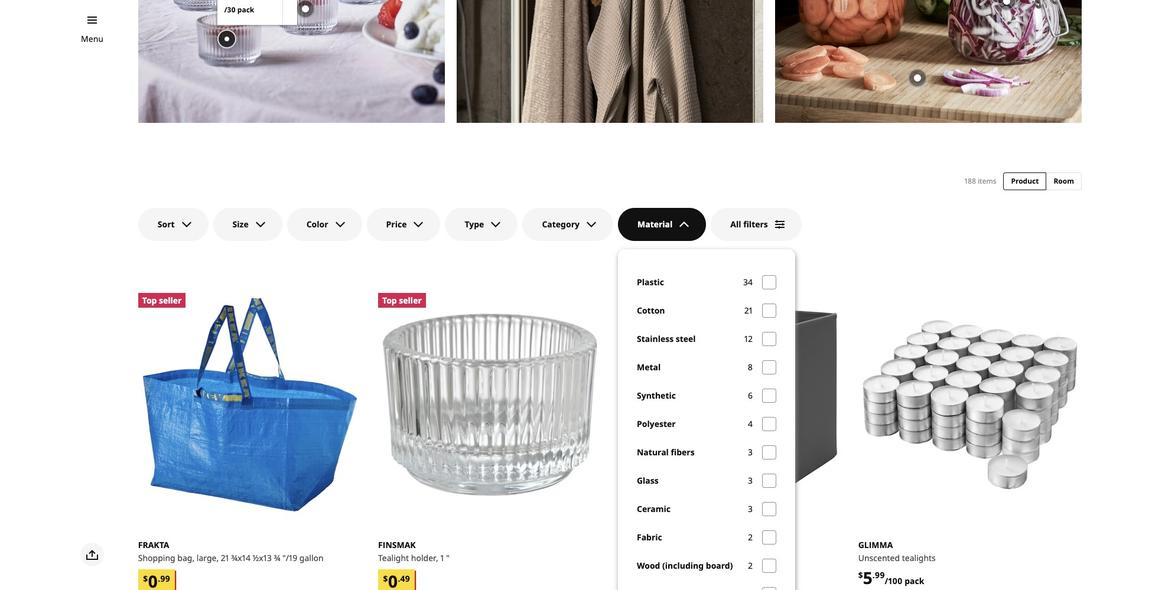 Task type: locate. For each thing, give the bounding box(es) containing it.
0 horizontal spatial top seller
[[142, 295, 182, 306]]

0 horizontal spatial top seller link
[[138, 293, 362, 517]]

seller
[[159, 295, 182, 306], [399, 295, 422, 306]]

2 top seller link from the left
[[378, 293, 602, 517]]

0 horizontal spatial "
[[446, 553, 450, 564]]

99 down the shopping
[[160, 573, 170, 584]]

4
[[748, 419, 753, 430]]

box,
[[619, 553, 635, 564]]

3 3 from the top
[[748, 504, 753, 515]]

fabric
[[637, 532, 663, 543]]

1 2 from the top
[[749, 532, 753, 543]]

finsmak
[[378, 540, 416, 551]]

2 horizontal spatial $
[[859, 570, 864, 581]]

21 up 12
[[745, 305, 753, 316]]

1 vertical spatial 2
[[749, 560, 753, 572]]

2 vertical spatial 3
[[748, 504, 753, 515]]

21 left ¾x14
[[221, 553, 229, 564]]

2 top seller from the left
[[383, 295, 422, 306]]

. down the shopping
[[158, 573, 160, 584]]

1 top seller link from the left
[[138, 293, 362, 517]]

/30
[[224, 5, 236, 15]]

$ left . 99
[[143, 573, 148, 584]]

size
[[233, 219, 249, 230]]

1 vertical spatial 3
[[748, 475, 753, 487]]

0 horizontal spatial 99
[[160, 573, 170, 584]]

ceramic
[[637, 504, 671, 515]]

bag,
[[178, 553, 195, 564]]

frakta
[[138, 540, 169, 551]]

.
[[633, 570, 636, 581], [873, 570, 875, 581], [158, 573, 160, 584], [398, 573, 400, 584]]

top seller for finsmak
[[383, 295, 422, 306]]

1 horizontal spatial 99
[[636, 570, 646, 581]]

type
[[465, 219, 484, 230]]

1 top from the left
[[142, 295, 157, 306]]

room button
[[1047, 173, 1082, 190]]

" right the 13x15x13 at the right
[[674, 553, 677, 564]]

1 " from the left
[[446, 553, 450, 564]]

stainless steel
[[637, 333, 696, 345]]

natural fibers
[[637, 447, 695, 458]]

0 horizontal spatial seller
[[159, 295, 182, 306]]

3 for natural fibers
[[748, 447, 753, 458]]

¾
[[274, 553, 281, 564]]

top seller
[[142, 295, 182, 306], [383, 295, 422, 306]]

1 horizontal spatial "
[[674, 553, 677, 564]]

1 horizontal spatial pack
[[905, 576, 925, 587]]

34
[[744, 277, 753, 288]]

glimma
[[859, 540, 894, 551]]

99 right 5
[[875, 570, 885, 581]]

$
[[859, 570, 864, 581], [143, 573, 148, 584], [383, 573, 388, 584]]

1 vertical spatial pack
[[905, 576, 925, 587]]

13x15x13
[[638, 553, 671, 564]]

cotton
[[637, 305, 665, 316]]

1 top seller from the left
[[142, 295, 182, 306]]

0 vertical spatial 2
[[749, 532, 753, 543]]

1 horizontal spatial seller
[[399, 295, 422, 306]]

2 2 from the top
[[749, 560, 753, 572]]

0 horizontal spatial pack
[[238, 5, 254, 15]]

room
[[1054, 176, 1075, 186]]

wood (including board)
[[637, 560, 733, 572]]

dröna box, dark gray, 13x15x13 " image
[[619, 293, 842, 517]]

pack right /100
[[905, 576, 925, 587]]

/100
[[885, 576, 903, 587]]

all filters
[[731, 219, 768, 230]]

1 horizontal spatial 21
[[745, 305, 753, 316]]

shopping
[[138, 553, 175, 564]]

category
[[542, 219, 580, 230]]

product
[[1012, 176, 1040, 186]]

2 " from the left
[[674, 553, 677, 564]]

0 horizontal spatial $
[[143, 573, 148, 584]]

sort button
[[138, 208, 208, 241]]

"
[[446, 553, 450, 564], [674, 553, 677, 564]]

1 3 from the top
[[748, 447, 753, 458]]

0 vertical spatial 3
[[748, 447, 753, 458]]

2 seller from the left
[[399, 295, 422, 306]]

. left wood
[[633, 570, 636, 581]]

2 3 from the top
[[748, 475, 753, 487]]

"/19
[[283, 553, 298, 564]]

wood
[[637, 560, 661, 572]]

2 for wood (including board)
[[749, 560, 753, 572]]

21
[[745, 305, 753, 316], [221, 553, 229, 564]]

3 for ceramic
[[748, 504, 753, 515]]

$ for finsmak tealight holder, 1 "
[[383, 573, 388, 584]]

99 down the 13x15x13 at the right
[[636, 570, 646, 581]]

1 horizontal spatial top seller link
[[378, 293, 602, 517]]

99 inside glimma unscented tealights $ 5 . 99 /100 pack
[[875, 570, 885, 581]]

finsmak tealight holder, 1 "
[[378, 540, 450, 564]]

. down unscented
[[873, 570, 875, 581]]

$ left '. 49'
[[383, 573, 388, 584]]

1
[[441, 553, 444, 564]]

seller for finsmak
[[399, 295, 422, 306]]

1 horizontal spatial top seller
[[383, 295, 422, 306]]

3
[[748, 447, 753, 458], [748, 475, 753, 487], [748, 504, 753, 515]]

board)
[[706, 560, 733, 572]]

1 horizontal spatial top
[[383, 295, 397, 306]]

natural
[[637, 447, 669, 458]]

0 horizontal spatial 21
[[221, 553, 229, 564]]

188 items
[[965, 176, 997, 186]]

0 horizontal spatial top
[[142, 295, 157, 306]]

½x13
[[253, 553, 272, 564]]

frakta shopping bag, large, 21 ¾x14 ½x13 ¾ "/19 gallon
[[138, 540, 324, 564]]

filters
[[744, 219, 768, 230]]

$ down unscented
[[859, 570, 864, 581]]

all filters button
[[711, 208, 802, 241]]

2 for fabric
[[749, 532, 753, 543]]

" right 1
[[446, 553, 450, 564]]

2
[[749, 532, 753, 543], [749, 560, 753, 572]]

" inside finsmak tealight holder, 1 "
[[446, 553, 450, 564]]

/30 pack link
[[217, 0, 297, 25]]

1 vertical spatial 21
[[221, 553, 229, 564]]

menu button
[[81, 33, 103, 46]]

1 seller from the left
[[159, 295, 182, 306]]

1 horizontal spatial $
[[383, 573, 388, 584]]

top for finsmak tealight holder, 1 "
[[383, 295, 397, 306]]

pack
[[238, 5, 254, 15], [905, 576, 925, 587]]

2 top from the left
[[383, 295, 397, 306]]

menu
[[81, 33, 103, 44]]

top seller link for finsmak tealight holder, 1 "
[[378, 293, 602, 517]]

/30 pack
[[224, 5, 254, 15]]

2 horizontal spatial 99
[[875, 570, 885, 581]]

top seller link
[[138, 293, 362, 517], [378, 293, 602, 517]]

5
[[864, 567, 873, 590]]

color
[[307, 219, 328, 230]]

pack right /30
[[238, 5, 254, 15]]

gallon
[[300, 553, 324, 564]]

99
[[636, 570, 646, 581], [875, 570, 885, 581], [160, 573, 170, 584]]

plastic
[[637, 277, 664, 288]]

top
[[142, 295, 157, 306], [383, 295, 397, 306]]

3 for glass
[[748, 475, 753, 487]]

12
[[745, 333, 753, 345]]



Task type: describe. For each thing, give the bounding box(es) containing it.
top for frakta shopping bag, large, 21 ¾x14 ½x13 ¾ "/19 gallon
[[142, 295, 157, 306]]

6
[[748, 390, 753, 401]]

color button
[[287, 208, 362, 241]]

seller for frakta
[[159, 295, 182, 306]]

. inside dröna box, 13x15x13 " . 99
[[633, 570, 636, 581]]

21 inside frakta shopping bag, large, 21 ¾x14 ½x13 ¾ "/19 gallon
[[221, 553, 229, 564]]

glimma unscented tealights $ 5 . 99 /100 pack
[[859, 540, 936, 590]]

product button
[[1004, 173, 1047, 190]]

unscented
[[859, 553, 900, 564]]

49
[[400, 573, 410, 584]]

glimma unscented tealights image
[[859, 293, 1082, 517]]

synthetic
[[637, 390, 676, 401]]

price button
[[367, 208, 441, 241]]

. inside glimma unscented tealights $ 5 . 99 /100 pack
[[873, 570, 875, 581]]

material
[[638, 219, 673, 230]]

steel
[[676, 333, 696, 345]]

frakta shopping bag, large, blue, 21 ¾x14 ½x13 ¾ "/19 gallon image
[[138, 293, 362, 517]]

8
[[748, 362, 753, 373]]

material button
[[618, 208, 707, 241]]

price
[[386, 219, 407, 230]]

type button
[[445, 208, 518, 241]]

items
[[979, 176, 997, 186]]

99 inside dröna box, 13x15x13 " . 99
[[636, 570, 646, 581]]

0 vertical spatial pack
[[238, 5, 254, 15]]

. down tealight at the bottom of page
[[398, 573, 400, 584]]

category button
[[523, 208, 614, 241]]

holder,
[[411, 553, 438, 564]]

polyester
[[637, 419, 676, 430]]

stainless
[[637, 333, 674, 345]]

" inside dröna box, 13x15x13 " . 99
[[674, 553, 677, 564]]

(including
[[663, 560, 704, 572]]

tealight
[[378, 553, 409, 564]]

large,
[[197, 553, 219, 564]]

top seller link for frakta shopping bag, large, 21 ¾x14 ½x13 ¾ "/19 gallon
[[138, 293, 362, 517]]

dröna box, 13x15x13 " . 99
[[619, 540, 677, 581]]

glass
[[637, 475, 659, 487]]

0 vertical spatial 21
[[745, 305, 753, 316]]

. 99
[[158, 573, 170, 584]]

sort
[[158, 219, 175, 230]]

$ for frakta shopping bag, large, 21 ¾x14 ½x13 ¾ "/19 gallon
[[143, 573, 148, 584]]

fibers
[[671, 447, 695, 458]]

finsmak tealight holder, clear glass, 1 " image
[[378, 293, 602, 517]]

top seller for frakta
[[142, 295, 182, 306]]

188
[[965, 176, 977, 186]]

pack inside glimma unscented tealights $ 5 . 99 /100 pack
[[905, 576, 925, 587]]

dröna
[[619, 540, 649, 551]]

metal
[[637, 362, 661, 373]]

all
[[731, 219, 742, 230]]

$ inside glimma unscented tealights $ 5 . 99 /100 pack
[[859, 570, 864, 581]]

size button
[[213, 208, 282, 241]]

. 49
[[398, 573, 410, 584]]

¾x14
[[231, 553, 251, 564]]

tealights
[[903, 553, 936, 564]]



Task type: vqa. For each thing, say whether or not it's contained in the screenshot.


